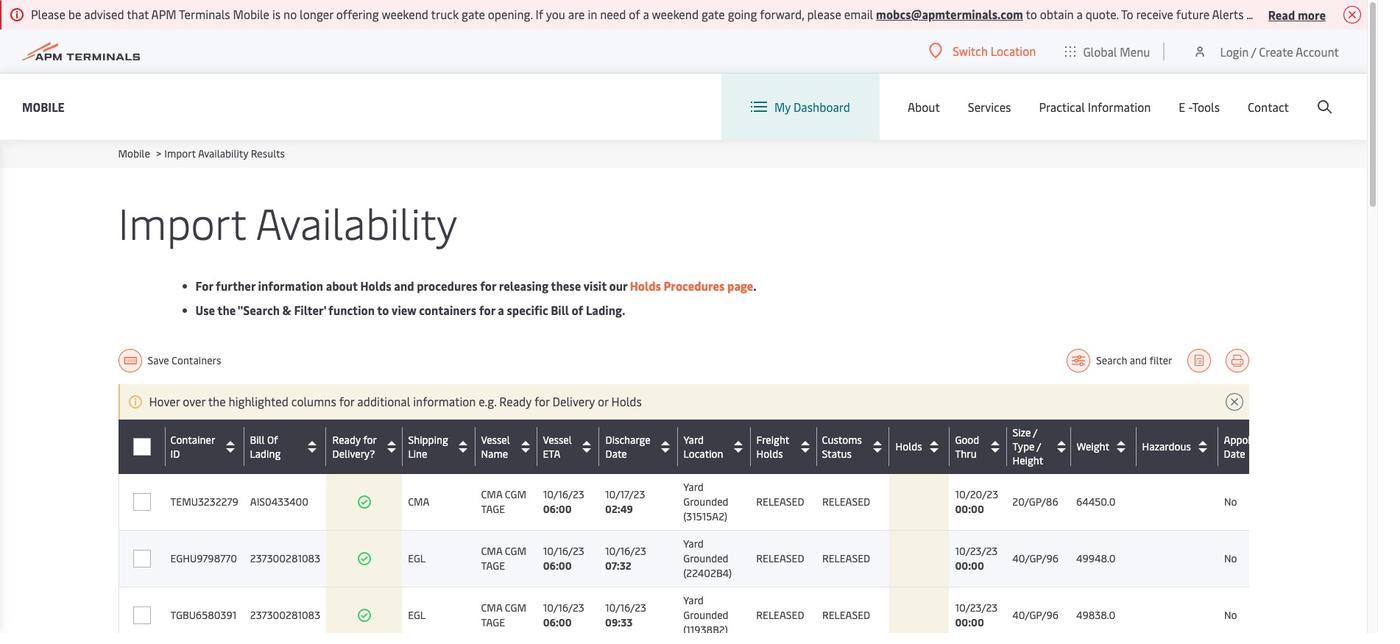 Task type: locate. For each thing, give the bounding box(es) containing it.
1 10/16/23 06:00 from the top
[[543, 487, 584, 516]]

00:00 for 64450.0
[[955, 502, 984, 516]]

00:00 inside 10/20/23 00:00
[[955, 502, 984, 516]]

shipping
[[408, 433, 448, 447], [408, 433, 448, 447]]

no for 49948.0
[[1224, 552, 1237, 566]]

10/23/23 00:00 for 49948.0
[[955, 544, 998, 573]]

1 horizontal spatial to
[[1026, 6, 1037, 22]]

0 vertical spatial 237300281083
[[250, 552, 320, 566]]

hazardous button
[[1142, 435, 1215, 458], [1142, 435, 1215, 459]]

1 vertical spatial 00:00
[[955, 559, 984, 573]]

no
[[284, 6, 297, 22]]

1 egl from the top
[[408, 552, 426, 566]]

2 ready image from the top
[[357, 608, 372, 623]]

gate left going
[[702, 6, 725, 22]]

1 horizontal spatial of
[[629, 6, 640, 22]]

40/gp/96 for 49948.0
[[1013, 552, 1059, 566]]

1 gate from the left
[[462, 6, 485, 22]]

10/16/23 left 10/16/23 09:33
[[543, 601, 584, 615]]

1 vertical spatial or
[[598, 393, 609, 409]]

10/23/23 00:00 for 49838.0
[[955, 601, 998, 630]]

use the ''search & filter' function to view containers for a specific bill of lading.
[[196, 302, 625, 318]]

search and filter
[[1096, 353, 1173, 367]]

save containers
[[148, 353, 231, 367]]

to left 'obtain'
[[1026, 6, 1037, 22]]

2 vertical spatial 06:00
[[543, 616, 572, 630]]

bill
[[551, 302, 569, 318], [250, 433, 265, 447], [250, 433, 265, 447]]

grounded for (31515a2)
[[684, 495, 729, 509]]

grounded up (31515a2)
[[684, 495, 729, 509]]

mobile link
[[22, 98, 65, 116], [118, 147, 150, 161]]

1 of from the left
[[267, 433, 278, 447]]

0 vertical spatial 10/23/23 00:00
[[955, 544, 998, 573]]

bill of lading button
[[250, 433, 323, 461], [250, 433, 322, 461]]

1 grounded from the top
[[684, 495, 729, 509]]

grounded for (11938b2)
[[684, 608, 729, 622]]

and up view
[[394, 278, 414, 294]]

freight holds
[[756, 433, 789, 461], [757, 433, 789, 461]]

1 vertical spatial no
[[1224, 552, 1237, 566]]

switch location
[[953, 43, 1036, 59]]

1 237300281083 from the top
[[250, 552, 320, 566]]

0 vertical spatial 06:00
[[543, 502, 572, 516]]

mobile > import availability results
[[118, 147, 285, 161]]

or right read
[[1296, 6, 1307, 22]]

ais0433400
[[250, 495, 309, 509]]

read
[[1269, 6, 1295, 22]]

please right sms,
[[1339, 6, 1373, 22]]

ready image for cma
[[357, 495, 372, 510]]

1 weekend from the left
[[382, 6, 429, 22]]

06:00 left '02:49'
[[543, 502, 572, 516]]

please be advised that apm terminals mobile is no longer offering weekend truck gate opening. if you are in need of a weekend gate going forward, please email mobcs@apmterminals.com to obtain a quote. to receive future alerts via email or sms, please
[[31, 6, 1376, 22]]

2 vertical spatial 00:00
[[955, 616, 984, 630]]

1 vertical spatial and
[[1130, 353, 1147, 367]]

1 cma cgm tage from the top
[[481, 487, 527, 516]]

customs
[[822, 433, 862, 447], [822, 433, 862, 447]]

0 vertical spatial of
[[629, 6, 640, 22]]

0 vertical spatial and
[[394, 278, 414, 294]]

237300281083
[[250, 552, 320, 566], [250, 608, 320, 622]]

bill of lading button down columns
[[250, 433, 323, 461]]

0 horizontal spatial to
[[377, 302, 389, 318]]

2 horizontal spatial mobile
[[233, 6, 270, 22]]

2 tage from the top
[[481, 559, 505, 573]]

for
[[480, 278, 496, 294], [479, 302, 495, 318], [339, 393, 354, 409], [534, 393, 550, 409], [363, 433, 376, 447], [363, 433, 377, 447]]

2 vertical spatial tage
[[481, 616, 505, 630]]

discharge date
[[605, 433, 650, 461], [606, 433, 651, 461]]

weekend right need
[[652, 6, 699, 22]]

1 vertical spatial 06:00
[[543, 559, 572, 573]]

2 cgm from the top
[[505, 544, 527, 558]]

contact button
[[1248, 74, 1289, 140]]

practical information
[[1039, 99, 1151, 115]]

released
[[756, 495, 805, 509], [822, 495, 871, 509], [756, 552, 805, 566], [822, 552, 871, 566], [756, 608, 805, 622], [822, 608, 871, 622]]

login
[[1220, 43, 1249, 59]]

eta
[[543, 447, 561, 461], [543, 447, 561, 461]]

1 horizontal spatial email
[[1264, 6, 1293, 22]]

yard inside yard grounded (31515a2)
[[684, 480, 704, 494]]

type
[[1013, 440, 1035, 454], [1013, 440, 1035, 454]]

2 cma cgm tage from the top
[[481, 544, 527, 573]]

mobcs@apmterminals.com
[[876, 6, 1023, 22]]

hazardous
[[1142, 440, 1191, 454], [1142, 440, 1191, 454]]

1 no from the top
[[1224, 495, 1237, 509]]

0 horizontal spatial or
[[598, 393, 609, 409]]

weekend left "truck"
[[382, 6, 429, 22]]

cgm for 10/16/23 07:32
[[505, 544, 527, 558]]

information left e.g.
[[413, 393, 476, 409]]

1 horizontal spatial please
[[1339, 6, 1373, 22]]

weight button
[[1077, 435, 1133, 458], [1077, 435, 1133, 459]]

0 vertical spatial availability
[[198, 147, 248, 161]]

3 tage from the top
[[481, 616, 505, 630]]

3 00:00 from the top
[[955, 616, 984, 630]]

availability up about at the left of page
[[256, 193, 457, 251]]

2 06:00 from the top
[[543, 559, 572, 573]]

1 vertical spatial tage
[[481, 559, 505, 573]]

vessel name for bill of lading button below highlighted
[[481, 433, 510, 461]]

0 vertical spatial mobile link
[[22, 98, 65, 116]]

import right > at the left
[[164, 147, 196, 161]]

0 vertical spatial no
[[1224, 495, 1237, 509]]

information
[[258, 278, 323, 294], [413, 393, 476, 409]]

2 no from the top
[[1224, 552, 1237, 566]]

a right need
[[643, 6, 649, 22]]

vessel for bill of lading button below columns's vessel name button vessel eta button
[[543, 433, 572, 447]]

1 vertical spatial mobile link
[[118, 147, 150, 161]]

freight holds button
[[756, 433, 813, 461], [757, 433, 813, 461]]

2 237300281083 from the top
[[250, 608, 320, 622]]

1 10/23/23 00:00 from the top
[[955, 544, 998, 573]]

lading for bill of lading button below highlighted
[[250, 447, 281, 461]]

container id button
[[170, 433, 241, 461], [170, 433, 240, 461]]

1 vertical spatial 237300281083
[[250, 608, 320, 622]]

06:00 left "07:32"
[[543, 559, 572, 573]]

1 06:00 from the top
[[543, 502, 572, 516]]

1 vertical spatial grounded
[[684, 552, 729, 566]]

grounded up (22402b4)
[[684, 552, 729, 566]]

2 vertical spatial mobile
[[118, 147, 150, 161]]

2 10/23/23 from the top
[[955, 601, 998, 615]]

status for weight button associated with vessel name button corresponding to bill of lading button below highlighted vessel eta button
[[822, 447, 852, 461]]

cma cgm tage for 09:33
[[481, 601, 527, 630]]

good
[[955, 433, 980, 447], [955, 433, 980, 447]]

cgm for 10/16/23 09:33
[[505, 601, 527, 615]]

close image
[[1226, 393, 1243, 411]]

1 cgm from the top
[[505, 487, 527, 501]]

ready for delivery?
[[332, 433, 376, 461], [332, 433, 377, 461]]

height
[[1013, 454, 1043, 468], [1013, 454, 1044, 468]]

0 horizontal spatial availability
[[198, 147, 248, 161]]

1 email from the left
[[844, 6, 873, 22]]

ready for bill of lading button below columns
[[332, 433, 360, 447]]

import up for
[[118, 193, 246, 251]]

1 40/gp/96 from the top
[[1013, 552, 1059, 566]]

0 vertical spatial cma cgm tage
[[481, 487, 527, 516]]

a
[[643, 6, 649, 22], [1077, 6, 1083, 22], [498, 302, 504, 318]]

ready image down ready icon
[[357, 608, 372, 623]]

3 10/16/23 06:00 from the top
[[543, 601, 584, 630]]

237300281083 for tgbu6580391
[[250, 608, 320, 622]]

grounded inside yard grounded (22402b4)
[[684, 552, 729, 566]]

ready image
[[357, 495, 372, 510], [357, 608, 372, 623]]

cgm for 10/17/23 02:49
[[505, 487, 527, 501]]

yard inside yard grounded (22402b4)
[[684, 537, 704, 551]]

of right need
[[629, 6, 640, 22]]

10/17/23 02:49
[[605, 487, 645, 516]]

1 horizontal spatial a
[[643, 6, 649, 22]]

dashboard
[[794, 99, 850, 115]]

1 vertical spatial egl
[[408, 608, 426, 622]]

2 grounded from the top
[[684, 552, 729, 566]]

over
[[183, 393, 205, 409]]

hover
[[149, 393, 180, 409]]

1 vertical spatial information
[[413, 393, 476, 409]]

discharge date button
[[605, 433, 674, 461], [606, 433, 674, 461]]

menu
[[1120, 43, 1150, 59]]

e
[[1179, 99, 1186, 115]]

grounded
[[684, 495, 729, 509], [684, 552, 729, 566], [684, 608, 729, 622]]

customs status button
[[822, 433, 886, 461], [822, 433, 885, 461]]

0 vertical spatial 40/gp/96
[[1013, 552, 1059, 566]]

0 vertical spatial ready image
[[357, 495, 372, 510]]

grounded up (11938b2)
[[684, 608, 729, 622]]

1 horizontal spatial mobile link
[[118, 147, 150, 161]]

freight for bill of lading button below highlighted
[[757, 433, 789, 447]]

2 10/16/23 06:00 from the top
[[543, 544, 584, 573]]

10/16/23 06:00 left "07:32"
[[543, 544, 584, 573]]

height for weight button associated with vessel name button corresponding to bill of lading button below highlighted vessel eta button
[[1013, 454, 1044, 468]]

0 horizontal spatial mobile
[[22, 98, 65, 115]]

1 vertical spatial mobile
[[22, 98, 65, 115]]

2 vertical spatial grounded
[[684, 608, 729, 622]]

10/16/23 left "10/17/23"
[[543, 487, 584, 501]]

3 grounded from the top
[[684, 608, 729, 622]]

to
[[1026, 6, 1037, 22], [377, 302, 389, 318]]

2 weekend from the left
[[652, 6, 699, 22]]

.
[[753, 278, 757, 294]]

0 horizontal spatial of
[[572, 302, 583, 318]]

2 gate from the left
[[702, 6, 725, 22]]

1 00:00 from the top
[[955, 502, 984, 516]]

availability left the results
[[198, 147, 248, 161]]

bill for vessel name button corresponding to bill of lading button below highlighted
[[250, 433, 265, 447]]

e.g.
[[479, 393, 497, 409]]

1 tage from the top
[[481, 502, 505, 516]]

the right use
[[217, 302, 236, 318]]

the right over
[[208, 393, 226, 409]]

2 vertical spatial cgm
[[505, 601, 527, 615]]

1 vertical spatial import
[[118, 193, 246, 251]]

mobile for mobile > import availability results
[[118, 147, 150, 161]]

0 vertical spatial information
[[258, 278, 323, 294]]

3 cma cgm tage from the top
[[481, 601, 527, 630]]

06:00
[[543, 502, 572, 516], [543, 559, 572, 573], [543, 616, 572, 630]]

06:00 for 10/16/23 07:32
[[543, 559, 572, 573]]

0 vertical spatial grounded
[[684, 495, 729, 509]]

0 horizontal spatial weekend
[[382, 6, 429, 22]]

0 vertical spatial or
[[1296, 6, 1307, 22]]

237300281083 for eghu9798770
[[250, 552, 320, 566]]

shipping line button for vessel name button corresponding to bill of lading button below highlighted
[[408, 433, 472, 461]]

10/23/23
[[955, 544, 998, 558], [955, 601, 998, 615]]

06:00 for 10/17/23 02:49
[[543, 502, 572, 516]]

3 06:00 from the top
[[543, 616, 572, 630]]

1 vertical spatial 10/23/23
[[955, 601, 998, 615]]

1 vertical spatial cma cgm tage
[[481, 544, 527, 573]]

&
[[282, 302, 292, 318]]

you
[[546, 6, 565, 22]]

0 horizontal spatial information
[[258, 278, 323, 294]]

of down these
[[572, 302, 583, 318]]

20/gp/86
[[1013, 495, 1059, 509]]

1 horizontal spatial mobile
[[118, 147, 150, 161]]

2 40/gp/96 from the top
[[1013, 608, 1059, 622]]

information up &
[[258, 278, 323, 294]]

and
[[394, 278, 414, 294], [1130, 353, 1147, 367]]

1 horizontal spatial weekend
[[652, 6, 699, 22]]

use
[[196, 302, 215, 318]]

2 egl from the top
[[408, 608, 426, 622]]

our
[[609, 278, 627, 294]]

10/16/23 06:00 left '02:49'
[[543, 487, 584, 516]]

49838.0
[[1077, 608, 1116, 622]]

thru for bill of lading button below highlighted
[[955, 447, 977, 461]]

0 vertical spatial 10/16/23 06:00
[[543, 487, 584, 516]]

freight for bill of lading button below columns
[[756, 433, 789, 447]]

good for weight button associated with bill of lading button below columns's vessel name button vessel eta button
[[955, 433, 980, 447]]

2 vertical spatial no
[[1224, 608, 1237, 622]]

vessel for bill of lading button below columns's vessel name button
[[481, 433, 510, 447]]

10/16/23 for 10/17/23 02:49
[[543, 487, 584, 501]]

3 cgm from the top
[[505, 601, 527, 615]]

10/16/23 left 10/16/23 07:32
[[543, 544, 584, 558]]

size / type / height button
[[1013, 426, 1067, 468], [1013, 426, 1067, 468]]

need
[[600, 6, 626, 22]]

yard for 10/16/23 07:32
[[684, 537, 704, 551]]

please right forward, at the right of the page
[[807, 6, 842, 22]]

None checkbox
[[133, 438, 150, 455], [133, 438, 151, 456], [133, 493, 151, 511], [133, 550, 151, 568], [133, 607, 151, 624], [133, 438, 150, 455], [133, 438, 151, 456], [133, 493, 151, 511], [133, 550, 151, 568], [133, 607, 151, 624]]

1 horizontal spatial gate
[[702, 6, 725, 22]]

thru
[[955, 447, 977, 461], [955, 447, 977, 461]]

06:00 left 09:33
[[543, 616, 572, 630]]

0 horizontal spatial gate
[[462, 6, 485, 22]]

0 horizontal spatial please
[[807, 6, 842, 22]]

shipping line button for bill of lading button below columns's vessel name button
[[408, 433, 472, 461]]

0 vertical spatial 00:00
[[955, 502, 984, 516]]

40/gp/96 left '49838.0'
[[1013, 608, 1059, 622]]

1 horizontal spatial and
[[1130, 353, 1147, 367]]

login / create account
[[1220, 43, 1339, 59]]

vessel eta button for vessel name button corresponding to bill of lading button below highlighted
[[543, 433, 595, 461]]

1 horizontal spatial information
[[413, 393, 476, 409]]

my
[[775, 99, 791, 115]]

3 no from the top
[[1224, 608, 1237, 622]]

my dashboard button
[[751, 74, 850, 140]]

0 vertical spatial to
[[1026, 6, 1037, 22]]

read more button
[[1269, 5, 1326, 24]]

longer
[[300, 6, 333, 22]]

weight button for bill of lading button below columns's vessel name button vessel eta button
[[1077, 435, 1133, 458]]

0 vertical spatial 10/23/23
[[955, 544, 998, 558]]

0 vertical spatial tage
[[481, 502, 505, 516]]

1 vertical spatial 10/23/23 00:00
[[955, 601, 998, 630]]

2 vertical spatial cma cgm tage
[[481, 601, 527, 630]]

and inside button
[[1130, 353, 1147, 367]]

0 vertical spatial cgm
[[505, 487, 527, 501]]

yard grounded (31515a2)
[[684, 480, 729, 524]]

container for bill of lading button below columns
[[170, 433, 215, 447]]

ready for delivery? button
[[332, 433, 398, 461], [332, 433, 399, 461]]

and left filter
[[1130, 353, 1147, 367]]

2 00:00 from the top
[[955, 559, 984, 573]]

yard inside yard grounded (11938b2)
[[684, 593, 704, 607]]

cgm
[[505, 487, 527, 501], [505, 544, 527, 558], [505, 601, 527, 615]]

07:32
[[605, 559, 632, 573]]

or right delivery
[[598, 393, 609, 409]]

1 vertical spatial ready image
[[357, 608, 372, 623]]

please
[[31, 6, 65, 22]]

10/23/23 for 49948.0
[[955, 544, 998, 558]]

0 horizontal spatial email
[[844, 6, 873, 22]]

gate right "truck"
[[462, 6, 485, 22]]

2 vertical spatial 10/16/23 06:00
[[543, 601, 584, 630]]

going
[[728, 6, 757, 22]]

discharge
[[605, 433, 650, 447], [606, 433, 651, 447]]

1 horizontal spatial availability
[[256, 193, 457, 251]]

10/16/23 up "07:32"
[[605, 544, 647, 558]]

tage
[[481, 502, 505, 516], [481, 559, 505, 573], [481, 616, 505, 630]]

10/16/23 06:00 left 09:33
[[543, 601, 584, 630]]

delivery?
[[332, 447, 375, 461], [332, 447, 375, 461]]

1 ready image from the top
[[357, 495, 372, 510]]

1 vertical spatial cgm
[[505, 544, 527, 558]]

freight holds for vessel name button corresponding to bill of lading button below highlighted vessel eta button
[[757, 433, 789, 461]]

tage for 10/16/23 09:33
[[481, 616, 505, 630]]

1 10/23/23 from the top
[[955, 544, 998, 558]]

ready image
[[357, 552, 372, 566]]

vessel for vessel name button corresponding to bill of lading button below highlighted vessel eta button
[[543, 433, 572, 447]]

0 horizontal spatial and
[[394, 278, 414, 294]]

to left view
[[377, 302, 389, 318]]

bill of lading
[[250, 433, 281, 461], [250, 433, 281, 461]]

vessel name
[[481, 433, 510, 461], [481, 433, 510, 461]]

mobcs@apmterminals.com link
[[876, 6, 1023, 22]]

vessel eta button for bill of lading button below columns's vessel name button
[[543, 433, 596, 461]]

00:00 for 49838.0
[[955, 616, 984, 630]]

container
[[170, 433, 215, 447], [170, 433, 215, 447]]

40/gp/96
[[1013, 552, 1059, 566], [1013, 608, 1059, 622]]

releasing
[[499, 278, 549, 294]]

10/23/23 for 49838.0
[[955, 601, 998, 615]]

1 horizontal spatial or
[[1296, 6, 1307, 22]]

1 vertical spatial of
[[572, 302, 583, 318]]

1 vertical spatial 40/gp/96
[[1013, 608, 1059, 622]]

2 10/23/23 00:00 from the top
[[955, 601, 998, 630]]

0 vertical spatial egl
[[408, 552, 426, 566]]

forward,
[[760, 6, 804, 22]]

1 please from the left
[[807, 6, 842, 22]]

40/gp/96 down 20/gp/86
[[1013, 552, 1059, 566]]

1 vertical spatial 10/16/23 06:00
[[543, 544, 584, 573]]

thru for bill of lading button below columns
[[955, 447, 977, 461]]

0 horizontal spatial mobile link
[[22, 98, 65, 116]]

a right 'obtain'
[[1077, 6, 1083, 22]]

cma cgm tage
[[481, 487, 527, 516], [481, 544, 527, 573], [481, 601, 527, 630]]

a left specific
[[498, 302, 504, 318]]

ready image up ready icon
[[357, 495, 372, 510]]



Task type: vqa. For each thing, say whether or not it's contained in the screenshot.


Task type: describe. For each thing, give the bounding box(es) containing it.
specific
[[507, 302, 548, 318]]

egl for eghu9798770
[[408, 552, 426, 566]]

be
[[68, 6, 81, 22]]

ready for bill of lading button below highlighted
[[332, 433, 361, 447]]

advised
[[84, 6, 124, 22]]

10/16/23 06:00 for 09:33
[[543, 601, 584, 630]]

login / create account link
[[1193, 29, 1339, 73]]

tgbu6580391
[[170, 608, 237, 622]]

container for bill of lading button below highlighted
[[170, 433, 215, 447]]

egl for tgbu6580391
[[408, 608, 426, 622]]

terminals
[[179, 6, 230, 22]]

1 vertical spatial to
[[377, 302, 389, 318]]

cma cgm tage for 07:32
[[481, 544, 527, 573]]

grounded for (22402b4)
[[684, 552, 729, 566]]

0 vertical spatial mobile
[[233, 6, 270, 22]]

save
[[148, 353, 169, 367]]

tage for 10/17/23 02:49
[[481, 502, 505, 516]]

freight holds for bill of lading button below columns's vessel name button vessel eta button
[[756, 433, 789, 461]]

containers
[[172, 353, 221, 367]]

save containers button
[[118, 349, 231, 373]]

additional
[[357, 393, 410, 409]]

>
[[156, 147, 161, 161]]

2 email from the left
[[1264, 6, 1293, 22]]

information
[[1088, 99, 1151, 115]]

offering
[[336, 6, 379, 22]]

vessel name button for bill of lading button below highlighted
[[481, 433, 533, 461]]

global
[[1083, 43, 1117, 59]]

procedures
[[664, 278, 725, 294]]

(31515a2)
[[684, 510, 728, 524]]

account
[[1296, 43, 1339, 59]]

10/16/23 06:00 for 07:32
[[543, 544, 584, 573]]

results
[[251, 147, 285, 161]]

(22402b4)
[[684, 566, 732, 580]]

vessel for vessel name button corresponding to bill of lading button below highlighted
[[481, 433, 510, 447]]

practical
[[1039, 99, 1085, 115]]

import availability
[[118, 193, 457, 251]]

is
[[272, 6, 281, 22]]

obtain
[[1040, 6, 1074, 22]]

search and filter button
[[1067, 349, 1173, 373]]

status for weight button associated with bill of lading button below columns's vessel name button vessel eta button
[[822, 447, 852, 461]]

more
[[1298, 6, 1326, 22]]

in
[[588, 6, 597, 22]]

filter'
[[294, 302, 326, 318]]

yard for 10/16/23 09:33
[[684, 593, 704, 607]]

0 vertical spatial the
[[217, 302, 236, 318]]

for
[[196, 278, 213, 294]]

vessel name button for bill of lading button below columns
[[481, 433, 534, 461]]

cma for 10/17/23 02:49
[[481, 487, 502, 501]]

cma for 10/16/23 07:32
[[481, 544, 502, 558]]

temu3232279
[[170, 495, 238, 509]]

that
[[127, 6, 149, 22]]

06:00 for 10/16/23 09:33
[[543, 616, 572, 630]]

about
[[326, 278, 358, 294]]

delivery
[[553, 393, 595, 409]]

id for bill of lading button below highlighted
[[170, 447, 180, 461]]

no for 49838.0
[[1224, 608, 1237, 622]]

further
[[216, 278, 256, 294]]

apm
[[151, 6, 176, 22]]

procedures
[[417, 278, 478, 294]]

lading for bill of lading button below columns
[[250, 447, 281, 461]]

practical information button
[[1039, 74, 1151, 140]]

services button
[[968, 74, 1011, 140]]

cma for 10/16/23 09:33
[[481, 601, 502, 615]]

hover over the highlighted columns for additional information e.g. ready for delivery or holds
[[149, 393, 642, 409]]

2 of from the left
[[267, 433, 278, 447]]

id for bill of lading button below columns
[[170, 447, 180, 461]]

my dashboard
[[775, 99, 850, 115]]

quote. to
[[1086, 6, 1134, 22]]

10/16/23 07:32
[[605, 544, 647, 573]]

e -tools
[[1179, 99, 1220, 115]]

lading.
[[586, 302, 625, 318]]

close alert image
[[1344, 6, 1362, 24]]

via
[[1247, 6, 1262, 22]]

filter
[[1150, 353, 1173, 367]]

contact
[[1248, 99, 1289, 115]]

containers
[[419, 302, 477, 318]]

10/16/23 for 10/16/23 07:32
[[543, 544, 584, 558]]

weight button for vessel name button corresponding to bill of lading button below highlighted vessel eta button
[[1077, 435, 1133, 459]]

49948.0
[[1077, 552, 1116, 566]]

10/20/23 00:00
[[955, 487, 999, 516]]

global menu
[[1083, 43, 1150, 59]]

truck
[[431, 6, 459, 22]]

good for weight button associated with vessel name button corresponding to bill of lading button below highlighted vessel eta button
[[955, 433, 980, 447]]

about button
[[908, 74, 940, 140]]

10/16/23 for 10/16/23 09:33
[[543, 601, 584, 615]]

switch
[[953, 43, 988, 59]]

2 horizontal spatial a
[[1077, 6, 1083, 22]]

0 horizontal spatial a
[[498, 302, 504, 318]]

2 please from the left
[[1339, 6, 1373, 22]]

e -tools button
[[1179, 74, 1220, 140]]

1 vertical spatial the
[[208, 393, 226, 409]]

height for weight button associated with bill of lading button below columns's vessel name button vessel eta button
[[1013, 454, 1043, 468]]

10/17/23
[[605, 487, 645, 501]]

tools
[[1192, 99, 1220, 115]]

cma cgm tage for 02:49
[[481, 487, 527, 516]]

columns
[[291, 393, 336, 409]]

10/20/23
[[955, 487, 999, 501]]

future
[[1177, 6, 1210, 22]]

''search
[[238, 302, 280, 318]]

40/gp/96 for 49838.0
[[1013, 608, 1059, 622]]

no for 64450.0
[[1224, 495, 1237, 509]]

-
[[1189, 99, 1192, 115]]

are
[[568, 6, 585, 22]]

vessel name for bill of lading button below columns
[[481, 433, 510, 461]]

0 vertical spatial import
[[164, 147, 196, 161]]

1 vertical spatial availability
[[256, 193, 457, 251]]

yard grounded (11938b2)
[[684, 593, 729, 633]]

09:33
[[605, 616, 633, 630]]

tage for 10/16/23 07:32
[[481, 559, 505, 573]]

ready image for egl
[[357, 608, 372, 623]]

read more
[[1269, 6, 1326, 22]]

mobile for mobile
[[22, 98, 65, 115]]

opening.
[[488, 6, 533, 22]]

64450.0
[[1077, 495, 1116, 509]]

10/16/23 up 09:33
[[605, 601, 647, 615]]

view
[[392, 302, 416, 318]]

bill of lading button down highlighted
[[250, 433, 322, 461]]

(11938b2)
[[684, 623, 728, 633]]

10/16/23 06:00 for 02:49
[[543, 487, 584, 516]]

yard for 10/17/23 02:49
[[684, 480, 704, 494]]

alerts
[[1212, 6, 1244, 22]]

search
[[1096, 353, 1128, 367]]

holds procedures page link
[[630, 278, 753, 294]]

if
[[536, 6, 544, 22]]

00:00 for 49948.0
[[955, 559, 984, 573]]

for further information about holds and procedures for releasing these visit our holds procedures page .
[[196, 278, 757, 294]]

bill for bill of lading button below columns's vessel name button
[[250, 433, 265, 447]]

receive
[[1137, 6, 1174, 22]]



